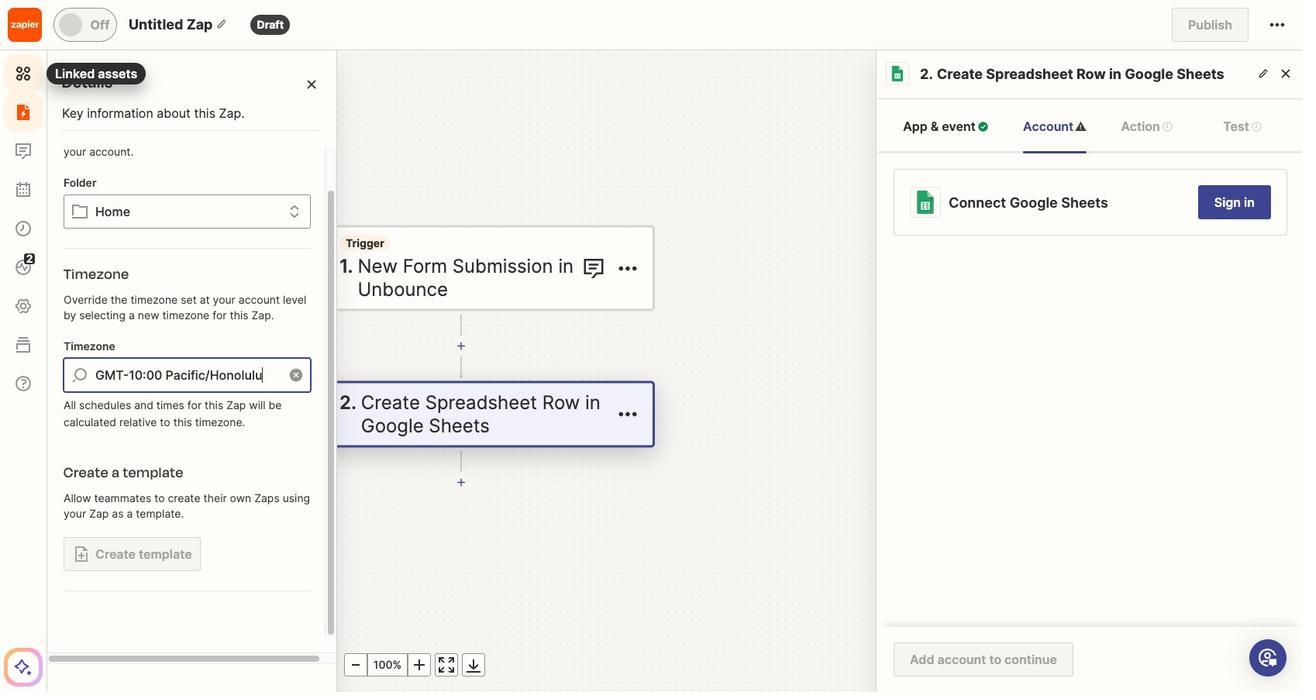 Task type: describe. For each thing, give the bounding box(es) containing it.
about inside learn the basics get everything you need to know about building your first zap in just 2 minutes.
[[105, 116, 138, 131]]

for inside all schedules and times for this zap will be calculated relative to this timezone.
[[188, 399, 202, 412]]

untitled
[[129, 16, 183, 33]]

sign in
[[1215, 195, 1256, 210]]

&
[[931, 119, 939, 134]]

incomplete element for trigger 1. new form submission in unbounce
[[311, 230, 330, 249]]

2 export to image image from the left
[[465, 656, 483, 675]]

new
[[358, 255, 398, 277]]

a inside override the timezone set at your account level by selecting a new timezone for this zap.
[[129, 309, 135, 322]]

zap inside all schedules and times for this zap will be calculated relative to this timezone.
[[227, 399, 246, 412]]

2. for 2. create spreadsheet row in google sheets
[[340, 391, 357, 414]]

0 vertical spatial google sheets logo image
[[890, 66, 906, 81]]

to inside button
[[990, 652, 1002, 668]]

this inside 'move this zap to another folder to help organize your account.'
[[95, 130, 113, 143]]

create spreadsheet row in google sheets
[[937, 66, 1225, 82]]

app
[[904, 119, 928, 134]]

1 horizontal spatial sheets
[[1062, 194, 1109, 211]]

create
[[168, 492, 200, 505]]

List of items field
[[64, 195, 311, 229]]

learn
[[70, 69, 110, 92]]

create template button
[[64, 537, 201, 571]]

Choose a timezone text field
[[95, 359, 282, 392]]

2 inside editor sidebar element
[[26, 252, 33, 265]]

0 vertical spatial template
[[123, 463, 184, 483]]

create inside 2. create spreadsheet row in google sheets
[[361, 391, 420, 414]]

key information about this zap.
[[62, 105, 245, 121]]

at
[[200, 293, 210, 306]]

indeterminate element for test
[[1252, 121, 1263, 132]]

1 horizontal spatial about
[[157, 105, 191, 121]]

trigger
[[346, 236, 385, 249]]

zap right untitled
[[187, 16, 213, 33]]

all
[[64, 399, 76, 412]]

incomplete image inside the account link
[[1076, 121, 1087, 132]]

create for create spreadsheet row in google sheets
[[937, 66, 983, 82]]

2 % from the left
[[393, 658, 402, 672]]

0 vertical spatial google
[[1125, 66, 1174, 82]]

test
[[1224, 119, 1250, 134]]

template.
[[136, 507, 184, 520]]

indeterminate image
[[1162, 121, 1174, 132]]

get
[[70, 97, 91, 112]]

event
[[942, 119, 976, 134]]

own
[[230, 492, 251, 505]]

allow
[[64, 492, 91, 505]]

to left the 'help'
[[228, 130, 239, 143]]

their
[[204, 492, 227, 505]]

to inside all schedules and times for this zap will be calculated relative to this timezone.
[[160, 416, 170, 429]]

create a template
[[64, 463, 184, 483]]

know
[[70, 116, 101, 131]]

times
[[157, 399, 185, 412]]

0 vertical spatial timezone
[[131, 293, 178, 306]]

timezone.
[[195, 416, 245, 429]]

spreadsheet inside 2. create spreadsheet row in google sheets
[[425, 391, 537, 414]]

folder
[[64, 176, 97, 189]]

everything
[[94, 97, 157, 112]]

1 % from the left
[[103, 658, 112, 672]]

to down key information about this zap.
[[139, 130, 149, 143]]

action button
[[1106, 99, 1190, 154]]

editor sidebar element
[[4, 50, 43, 687]]

home
[[95, 204, 130, 219]]

zaps
[[255, 492, 280, 505]]

zap inside 'move this zap to another folder to help organize your account.'
[[116, 130, 136, 143]]

2 100 % from the left
[[374, 658, 402, 672]]

this inside override the timezone set at your account level by selecting a new timezone for this zap.
[[230, 309, 249, 322]]

set
[[181, 293, 197, 306]]

move this zap to another folder to help organize your account.
[[64, 130, 311, 158]]

publish button
[[1173, 8, 1249, 42]]

the for override
[[111, 293, 128, 306]]

relative
[[119, 416, 157, 429]]

2 zoom out image from the left
[[347, 656, 365, 675]]

2. create spreadsheet row in google sheets
[[340, 391, 601, 437]]

1 vertical spatial timezone
[[162, 309, 210, 322]]

1 zoom level percentage element from the left
[[78, 654, 118, 677]]

your inside learn the basics get everything you need to know about building your first zap in just 2 minutes.
[[192, 116, 218, 131]]

add
[[910, 652, 935, 668]]

1 zoom out image from the left
[[57, 656, 75, 675]]

connect google sheets
[[949, 194, 1109, 211]]

create template
[[95, 547, 192, 562]]

submission
[[453, 255, 553, 277]]

1.
[[340, 255, 353, 277]]

you
[[160, 97, 181, 112]]

zoom in image
[[120, 656, 139, 675]]

another
[[153, 130, 192, 143]]

to inside learn the basics get everything you need to know about building your first zap in just 2 minutes.
[[218, 97, 230, 112]]

level
[[283, 293, 307, 306]]

2 timezone from the top
[[64, 340, 115, 353]]

your inside override the timezone set at your account level by selecting a new timezone for this zap.
[[213, 293, 236, 306]]

your inside the allow teammates to create their own zaps using your zap as a template.
[[64, 507, 86, 520]]

in inside button
[[1245, 195, 1256, 210]]

test button
[[1208, 99, 1279, 154]]

sign in button
[[1199, 185, 1272, 219]]

create for create template
[[95, 547, 136, 562]]

1 vertical spatial incomplete image
[[311, 230, 330, 249]]

fit to view image
[[147, 656, 166, 675]]

continue
[[1005, 652, 1058, 668]]

by
[[64, 309, 76, 322]]

using
[[283, 492, 310, 505]]



Task type: vqa. For each thing, say whether or not it's contained in the screenshot.
GO TO ERROR NOTIFICATION SETTINGS link
no



Task type: locate. For each thing, give the bounding box(es) containing it.
account
[[1024, 119, 1074, 134]]

timezone down selecting
[[64, 340, 115, 353]]

100 left zoom in image
[[374, 658, 393, 672]]

indeterminate element inside action button
[[1162, 121, 1174, 132]]

calculated
[[64, 416, 116, 429]]

trigger 1. new form submission in unbounce
[[340, 236, 574, 301]]

override the timezone set at your account level by selecting a new timezone for this zap.
[[64, 293, 307, 322]]

1 horizontal spatial 100 %
[[374, 658, 402, 672]]

1 horizontal spatial account
[[938, 652, 987, 668]]

zap. inside override the timezone set at your account level by selecting a new timezone for this zap.
[[252, 309, 274, 322]]

for
[[213, 309, 227, 322], [188, 399, 202, 412]]

1 horizontal spatial for
[[213, 309, 227, 322]]

2. inside 2. create spreadsheet row in google sheets
[[340, 391, 357, 414]]

0 vertical spatial 2.
[[921, 66, 934, 82]]

account inside button
[[938, 652, 987, 668]]

2. for 2.
[[921, 66, 934, 82]]

1 horizontal spatial incomplete image
[[1076, 121, 1087, 132]]

add account to continue
[[910, 652, 1058, 668]]

1 vertical spatial 2
[[26, 252, 33, 265]]

0 vertical spatial sheets
[[1177, 66, 1225, 82]]

1 vertical spatial timezone
[[64, 340, 115, 353]]

as
[[112, 507, 124, 520]]

template down template.
[[139, 547, 192, 562]]

unbounce
[[358, 278, 448, 301]]

will
[[249, 399, 266, 412]]

1 vertical spatial google
[[1010, 194, 1058, 211]]

complete image
[[978, 121, 989, 132]]

1 horizontal spatial 100
[[374, 658, 393, 672]]

first
[[221, 116, 244, 131]]

create up allow
[[64, 463, 109, 483]]

0 vertical spatial zap.
[[219, 105, 245, 121]]

row
[[1077, 66, 1106, 82], [543, 391, 580, 414]]

zoom level percentage element
[[78, 654, 118, 677], [368, 654, 408, 677]]

google sheets logo image up app
[[890, 66, 906, 81]]

zoom out image left zoom in icon at the left of the page
[[57, 656, 75, 675]]

your
[[192, 116, 218, 131], [64, 145, 86, 158], [213, 293, 236, 306], [64, 507, 86, 520]]

1 horizontal spatial google
[[1010, 194, 1058, 211]]

about
[[157, 105, 191, 121], [105, 116, 138, 131]]

google inside 2. create spreadsheet row in google sheets
[[361, 415, 424, 437]]

account
[[239, 293, 280, 306], [938, 652, 987, 668]]

incomplete image
[[311, 386, 330, 404]]

a right as
[[127, 507, 133, 520]]

in inside trigger 1. new form submission in unbounce
[[559, 255, 574, 277]]

the for learn
[[113, 69, 138, 92]]

google sheets logo image left connect
[[914, 191, 938, 214]]

a inside the allow teammates to create their own zaps using your zap as a template.
[[127, 507, 133, 520]]

be
[[269, 399, 282, 412]]

2 100 from the left
[[374, 658, 393, 672]]

0 horizontal spatial google sheets logo image
[[890, 66, 906, 81]]

to up template.
[[154, 492, 165, 505]]

just
[[109, 134, 130, 150]]

your down allow
[[64, 507, 86, 520]]

zoom level percentage element left zoom in icon at the left of the page
[[78, 654, 118, 677]]

unbounce logo image
[[285, 243, 316, 274]]

a up teammates
[[112, 463, 120, 483]]

0 vertical spatial timezone
[[64, 264, 129, 285]]

indeterminate element inside 'test' "button"
[[1252, 121, 1263, 132]]

0 vertical spatial a
[[129, 309, 135, 322]]

0 horizontal spatial spreadsheet
[[425, 391, 537, 414]]

incomplete image right account
[[1076, 121, 1087, 132]]

off
[[90, 17, 110, 33]]

1 vertical spatial for
[[188, 399, 202, 412]]

in inside 2. create spreadsheet row in google sheets
[[586, 391, 601, 414]]

0 vertical spatial for
[[213, 309, 227, 322]]

timezone
[[64, 264, 129, 285], [64, 340, 115, 353]]

0 horizontal spatial about
[[105, 116, 138, 131]]

1 vertical spatial sheets
[[1062, 194, 1109, 211]]

incomplete element for 2. create spreadsheet row in google sheets
[[311, 386, 330, 404]]

None field
[[64, 358, 311, 392]]

organize
[[267, 130, 311, 143]]

account inside override the timezone set at your account level by selecting a new timezone for this zap.
[[239, 293, 280, 306]]

incomplete element right account
[[1076, 121, 1087, 132]]

incomplete element left trigger
[[311, 230, 330, 249]]

move
[[64, 130, 92, 143]]

add account to continue button
[[894, 643, 1074, 677]]

1 100 from the left
[[84, 658, 103, 672]]

indeterminate element for action
[[1162, 121, 1174, 132]]

information
[[87, 105, 153, 121]]

sheets inside 2. create spreadsheet row in google sheets
[[429, 415, 490, 437]]

override
[[64, 293, 108, 306]]

incomplete element inside the account link
[[1076, 121, 1087, 132]]

for inside override the timezone set at your account level by selecting a new timezone for this zap.
[[213, 309, 227, 322]]

0 horizontal spatial 2.
[[340, 391, 357, 414]]

0 horizontal spatial zoom out image
[[57, 656, 75, 675]]

1 horizontal spatial google sheets logo image
[[914, 191, 938, 214]]

to left continue
[[990, 652, 1002, 668]]

1 horizontal spatial export to image image
[[465, 656, 483, 675]]

zoom in image
[[410, 656, 429, 675]]

0 horizontal spatial google
[[361, 415, 424, 437]]

key
[[62, 105, 84, 121]]

timezone up override at the top of the page
[[64, 264, 129, 285]]

0 horizontal spatial %
[[103, 658, 112, 672]]

1 horizontal spatial row
[[1077, 66, 1106, 82]]

export to image image
[[174, 656, 193, 675], [465, 656, 483, 675]]

create inside create template "button"
[[95, 547, 136, 562]]

export to image image right fit to view image
[[174, 656, 193, 675]]

home button
[[95, 195, 279, 228]]

in inside learn the basics get everything you need to know about building your first zap in just 2 minutes.
[[96, 134, 106, 150]]

0 horizontal spatial 100 %
[[84, 658, 112, 672]]

your down the need in the left top of the page
[[192, 116, 218, 131]]

the inside override the timezone set at your account level by selecting a new timezone for this zap.
[[111, 293, 128, 306]]

100 left zoom in icon at the left of the page
[[84, 658, 103, 672]]

account right "add"
[[938, 652, 987, 668]]

1 vertical spatial a
[[112, 463, 120, 483]]

2 indeterminate element from the left
[[1252, 121, 1263, 132]]

indeterminate element right 'action'
[[1162, 121, 1174, 132]]

indeterminate image
[[1252, 121, 1263, 132]]

zap left will
[[227, 399, 246, 412]]

1 vertical spatial google sheets logo image
[[914, 191, 938, 214]]

action
[[1122, 119, 1161, 134]]

allow teammates to create their own zaps using your zap as a template.
[[64, 492, 310, 520]]

create for create a template
[[64, 463, 109, 483]]

google
[[1125, 66, 1174, 82], [1010, 194, 1058, 211], [361, 415, 424, 437]]

% left zoom in icon at the left of the page
[[103, 658, 112, 672]]

connect
[[949, 194, 1007, 211]]

spreadsheet
[[987, 66, 1074, 82], [425, 391, 537, 414]]

minutes.
[[145, 134, 195, 150]]

0 horizontal spatial 100
[[84, 658, 103, 672]]

1 horizontal spatial %
[[393, 658, 402, 672]]

2 inside learn the basics get everything you need to know about building your first zap in just 2 minutes.
[[134, 134, 141, 150]]

create
[[937, 66, 983, 82], [361, 391, 420, 414], [64, 463, 109, 483], [95, 547, 136, 562]]

100 %
[[84, 658, 112, 672], [374, 658, 402, 672]]

to down 'times'
[[160, 416, 170, 429]]

0 horizontal spatial account
[[239, 293, 280, 306]]

2 horizontal spatial google
[[1125, 66, 1174, 82]]

the up selecting
[[111, 293, 128, 306]]

% left zoom in image
[[393, 658, 402, 672]]

template up teammates
[[123, 463, 184, 483]]

a
[[129, 309, 135, 322], [112, 463, 120, 483], [127, 507, 133, 520]]

create right incomplete image
[[361, 391, 420, 414]]

export to image image right fit to view icon on the left bottom
[[465, 656, 483, 675]]

0 horizontal spatial zap.
[[219, 105, 245, 121]]

2 vertical spatial incomplete element
[[311, 386, 330, 404]]

incomplete image left trigger
[[311, 230, 330, 249]]

indeterminate element right 'test'
[[1252, 121, 1263, 132]]

untitled zap
[[129, 16, 213, 33]]

1 timezone from the top
[[64, 264, 129, 285]]

zoom out image left zoom in image
[[347, 656, 365, 675]]

0 vertical spatial incomplete element
[[1076, 121, 1087, 132]]

0 horizontal spatial row
[[543, 391, 580, 414]]

row inside 2. create spreadsheet row in google sheets
[[543, 391, 580, 414]]

1 vertical spatial spreadsheet
[[425, 391, 537, 414]]

2 vertical spatial a
[[127, 507, 133, 520]]

publish
[[1189, 17, 1233, 33]]

about up another
[[157, 105, 191, 121]]

for right 'times'
[[188, 399, 202, 412]]

0 horizontal spatial 2
[[26, 252, 33, 265]]

to up first
[[218, 97, 230, 112]]

all schedules and times for this zap will be calculated relative to this timezone.
[[64, 399, 282, 429]]

2 vertical spatial google
[[361, 415, 424, 437]]

1 horizontal spatial zoom out image
[[347, 656, 365, 675]]

zap down the know in the top left of the page
[[70, 134, 92, 150]]

1 vertical spatial 2.
[[340, 391, 357, 414]]

learn the basics get everything you need to know about building your first zap in just 2 minutes.
[[70, 69, 244, 150]]

about up just
[[105, 116, 138, 131]]

0 vertical spatial spreadsheet
[[987, 66, 1074, 82]]

the inside learn the basics get everything you need to know about building your first zap in just 2 minutes.
[[113, 69, 138, 92]]

zoom out image
[[57, 656, 75, 675], [347, 656, 365, 675]]

your down move
[[64, 145, 86, 158]]

for up choose a timezone text field at the left of page
[[213, 309, 227, 322]]

account left level
[[239, 293, 280, 306]]

your inside 'move this zap to another folder to help organize your account.'
[[64, 145, 86, 158]]

100 % left zoom in icon at the left of the page
[[84, 658, 112, 672]]

zap inside learn the basics get everything you need to know about building your first zap in just 2 minutes.
[[70, 134, 92, 150]]

1 vertical spatial template
[[139, 547, 192, 562]]

1 vertical spatial incomplete element
[[311, 230, 330, 249]]

need
[[185, 97, 214, 112]]

0 horizontal spatial for
[[188, 399, 202, 412]]

1 horizontal spatial spreadsheet
[[987, 66, 1074, 82]]

create down as
[[95, 547, 136, 562]]

0 horizontal spatial indeterminate element
[[1162, 121, 1174, 132]]

0 horizontal spatial export to image image
[[174, 656, 193, 675]]

1 vertical spatial row
[[543, 391, 580, 414]]

account.
[[89, 145, 134, 158]]

timezone up new
[[131, 293, 178, 306]]

incomplete image
[[1076, 121, 1087, 132], [311, 230, 330, 249]]

the up everything
[[113, 69, 138, 92]]

1 vertical spatial the
[[111, 293, 128, 306]]

1 horizontal spatial indeterminate element
[[1252, 121, 1263, 132]]

1 indeterminate element from the left
[[1162, 121, 1174, 132]]

0 vertical spatial 2
[[134, 134, 141, 150]]

timezone down set
[[162, 309, 210, 322]]

folder
[[195, 130, 225, 143]]

0 horizontal spatial incomplete image
[[311, 230, 330, 249]]

0 horizontal spatial zoom level percentage element
[[78, 654, 118, 677]]

open intercom messenger image
[[1259, 649, 1278, 668]]

draft
[[257, 18, 284, 31]]

100 % left zoom in image
[[374, 658, 402, 672]]

the
[[113, 69, 138, 92], [111, 293, 128, 306]]

basics
[[141, 69, 188, 92]]

your right at at the left top of page
[[213, 293, 236, 306]]

complete element
[[978, 121, 989, 132]]

2 zoom level percentage element from the left
[[368, 654, 408, 677]]

1 vertical spatial zap.
[[252, 309, 274, 322]]

0 vertical spatial incomplete image
[[1076, 121, 1087, 132]]

1 export to image image from the left
[[174, 656, 193, 675]]

0 vertical spatial row
[[1077, 66, 1106, 82]]

%
[[103, 658, 112, 672], [393, 658, 402, 672]]

incomplete element
[[1076, 121, 1087, 132], [311, 230, 330, 249], [311, 386, 330, 404]]

teammates
[[94, 492, 151, 505]]

form
[[403, 255, 448, 277]]

help
[[242, 130, 264, 143]]

in
[[1110, 66, 1122, 82], [96, 134, 106, 150], [1245, 195, 1256, 210], [559, 255, 574, 277], [586, 391, 601, 414]]

and
[[134, 399, 154, 412]]

to
[[218, 97, 230, 112], [139, 130, 149, 143], [228, 130, 239, 143], [160, 416, 170, 429], [154, 492, 165, 505], [990, 652, 1002, 668]]

app & event
[[904, 119, 976, 134]]

2 vertical spatial sheets
[[429, 415, 490, 437]]

2 horizontal spatial sheets
[[1177, 66, 1225, 82]]

new
[[138, 309, 159, 322]]

building
[[142, 116, 188, 131]]

zap up account.
[[116, 130, 136, 143]]

incomplete element right be
[[311, 386, 330, 404]]

template
[[123, 463, 184, 483], [139, 547, 192, 562]]

0 vertical spatial the
[[113, 69, 138, 92]]

2. up &
[[921, 66, 934, 82]]

selecting
[[79, 309, 126, 322]]

1 horizontal spatial 2
[[134, 134, 141, 150]]

indeterminate element
[[1162, 121, 1174, 132], [1252, 121, 1263, 132]]

1 horizontal spatial 2.
[[921, 66, 934, 82]]

1 horizontal spatial zap.
[[252, 309, 274, 322]]

google sheets logo image
[[890, 66, 906, 81], [914, 191, 938, 214]]

2. right incomplete image
[[340, 391, 357, 414]]

schedules
[[79, 399, 131, 412]]

zap left as
[[89, 507, 109, 520]]

account link
[[1024, 99, 1087, 154]]

sign
[[1215, 195, 1242, 210]]

zoom level percentage element left zoom in image
[[368, 654, 408, 677]]

app & event link
[[904, 99, 989, 154]]

to inside the allow teammates to create their own zaps using your zap as a template.
[[154, 492, 165, 505]]

zap
[[187, 16, 213, 33], [116, 130, 136, 143], [70, 134, 92, 150], [227, 399, 246, 412], [89, 507, 109, 520]]

100
[[84, 658, 103, 672], [374, 658, 393, 672]]

fit to view image
[[437, 656, 456, 675]]

sheets
[[1177, 66, 1225, 82], [1062, 194, 1109, 211], [429, 415, 490, 437]]

a left new
[[129, 309, 135, 322]]

zap inside the allow teammates to create their own zaps using your zap as a template.
[[89, 507, 109, 520]]

template inside "button"
[[139, 547, 192, 562]]

1 horizontal spatial zoom level percentage element
[[368, 654, 408, 677]]

1 vertical spatial account
[[938, 652, 987, 668]]

1 100 % from the left
[[84, 658, 112, 672]]

details
[[62, 71, 113, 94]]

create up event
[[937, 66, 983, 82]]

0 horizontal spatial sheets
[[429, 415, 490, 437]]

0 vertical spatial account
[[239, 293, 280, 306]]



